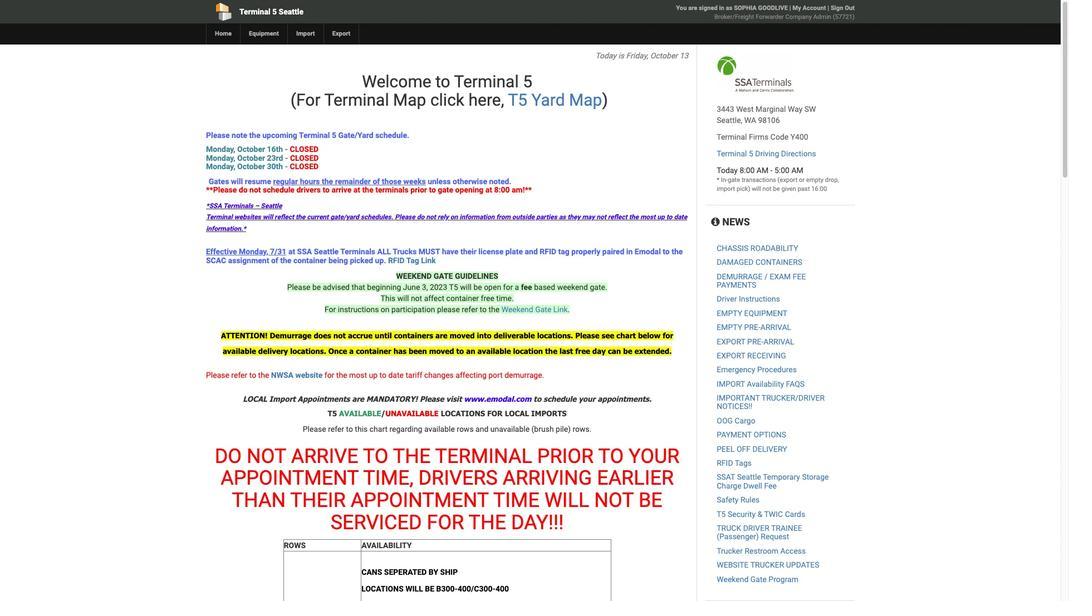 Task type: describe. For each thing, give the bounding box(es) containing it.
1 horizontal spatial the
[[469, 511, 506, 534]]

free inside weekend gate guidelines please be advised that beginning june 3, 2023 t5 will be open for a fee based weekend gate. this will not affect container free time. for instructions on participation please refer to the weekend gate link .
[[481, 294, 495, 303]]

do inside gates will resume regular hours the remainder of those weeks unless otherwise noted. **please do not schedule drivers to arrive at the terminals prior to gate opening at 8:00 am!**
[[239, 185, 248, 194]]

5 up equipment
[[272, 7, 277, 16]]

1 horizontal spatial at
[[354, 185, 360, 194]]

to inside 'at ssa seattle terminals all trucks must have their license plate and rfid tag properly paired in emodal to the scac assignment of the container being picked up.'
[[663, 247, 670, 256]]

/ inside local import appointments are mandatory! please visit www.emodal.com to schedule your appointments. t5 available / unavailable locations for local imports
[[381, 409, 386, 418]]

refer for please refer to this chart regarding available rows and unavailable (brush pile) rows.
[[328, 425, 344, 434]]

gate inside chassis roadability damaged containers demurrage / exam fee payments driver instructions empty equipment empty pre-arrival export pre-arrival export receiving emergency procedures import availability faqs important trucker/driver notices!! oog cargo payment options peel off delivery rfid tags ssat seattle temporary storage charge dwell fee safety rules t5 security & twic cards truck driver trainee (passenger) request trucker restroom access website trucker updates weekend gate program
[[751, 575, 767, 584]]

sw
[[805, 105, 816, 114]]

seattle inside chassis roadability damaged containers demurrage / exam fee payments driver instructions empty equipment empty pre-arrival export pre-arrival export receiving emergency procedures import availability faqs important trucker/driver notices!! oog cargo payment options peel off delivery rfid tags ssat seattle temporary storage charge dwell fee safety rules t5 security & twic cards truck driver trainee (passenger) request trucker restroom access website trucker updates weekend gate program
[[737, 473, 761, 482]]

0 vertical spatial pre-
[[745, 323, 761, 332]]

advised
[[323, 283, 350, 292]]

otherwise
[[453, 177, 487, 186]]

cargo
[[735, 417, 756, 426]]

tag
[[407, 256, 419, 265]]

outside
[[512, 214, 535, 221]]

tag
[[559, 247, 570, 256]]

1 to from the left
[[363, 445, 389, 468]]

to up mandatory!
[[380, 371, 387, 380]]

container inside attention! demurrage does not accrue until containers are moved into deliverable locations. please see chart below for available delivery locations. once a container has been moved to an available location the last free day can be extended.
[[356, 347, 391, 356]]

the left terminals
[[362, 185, 374, 194]]

*ssa terminals – seattle terminal websites will reflect the current gate/yard schedules. please do not rely on information from outside parties as they may not reflect the most up to date information.*
[[206, 202, 687, 233]]

website
[[717, 561, 749, 570]]

you
[[676, 4, 687, 12]]

opening
[[455, 185, 484, 194]]

arrive
[[332, 185, 352, 194]]

on inside weekend gate guidelines please be advised that beginning june 3, 2023 t5 will be open for a fee based weekend gate. this will not affect container free time. for instructions on participation please refer to the weekend gate link .
[[381, 305, 390, 314]]

wa
[[745, 116, 757, 125]]

please inside local import appointments are mandatory! please visit www.emodal.com to schedule your appointments. t5 available / unavailable locations for local imports
[[420, 395, 444, 404]]

rfid inside chassis roadability damaged containers demurrage / exam fee payments driver instructions empty equipment empty pre-arrival export pre-arrival export receiving emergency procedures import availability faqs important trucker/driver notices!! oog cargo payment options peel off delivery rfid tags ssat seattle temporary storage charge dwell fee safety rules t5 security & twic cards truck driver trainee (passenger) request trucker restroom access website trucker updates weekend gate program
[[717, 459, 733, 468]]

1 vertical spatial arrival
[[764, 337, 795, 346]]

restroom
[[745, 547, 779, 556]]

2 closed from the top
[[290, 154, 319, 163]]

hours
[[300, 177, 320, 186]]

1 vertical spatial pre-
[[748, 337, 764, 346]]

not inside weekend gate guidelines please be advised that beginning june 3, 2023 t5 will be open for a fee based weekend gate. this will not affect container free time. for instructions on participation please refer to the weekend gate link .
[[411, 294, 422, 303]]

the left current at the left
[[296, 214, 305, 221]]

your
[[579, 395, 596, 404]]

the down "once"
[[336, 371, 347, 380]]

today for today is friday, october 13
[[596, 51, 617, 60]]

peel
[[717, 445, 735, 454]]

terminal inside *ssa terminals – seattle terminal websites will reflect the current gate/yard schedules. please do not rely on information from outside parties as they may not reflect the most up to date information.*
[[206, 214, 233, 221]]

1 horizontal spatial locations.
[[537, 331, 573, 340]]

the left ssa
[[280, 256, 292, 265]]

trainee
[[771, 524, 803, 533]]

seattle,
[[717, 116, 743, 125]]

available
[[339, 409, 381, 418]]

0 horizontal spatial available
[[223, 347, 256, 356]]

up.
[[375, 256, 386, 265]]

gate inside weekend gate guidelines please be advised that beginning june 3, 2023 t5 will be open for a fee based weekend gate. this will not affect container free time. for instructions on participation please refer to the weekend gate link .
[[535, 305, 552, 314]]

the left nwsa
[[258, 371, 269, 380]]

today is friday, october 13
[[596, 51, 689, 60]]

- right "16th"
[[285, 145, 288, 154]]

gate inside gates will resume regular hours the remainder of those weeks unless otherwise noted. **please do not schedule drivers to arrive at the terminals prior to gate opening at 8:00 am!**
[[438, 185, 454, 194]]

2 | from the left
[[828, 4, 830, 12]]

400/c300-
[[458, 585, 496, 594]]

1 empty from the top
[[717, 309, 743, 318]]

0 horizontal spatial link
[[421, 256, 436, 265]]

0 horizontal spatial chart
[[370, 425, 388, 434]]

will down the june
[[398, 294, 409, 303]]

empty pre-arrival link
[[717, 323, 792, 332]]

2 am from the left
[[792, 166, 804, 175]]

october left 13 on the top of the page
[[650, 51, 678, 60]]

will down guidelines on the left top
[[460, 283, 472, 292]]

(brush
[[532, 425, 554, 434]]

up inside *ssa terminals – seattle terminal websites will reflect the current gate/yard schedules. please do not rely on information from outside parties as they may not reflect the most up to date information.*
[[657, 214, 665, 221]]

0 vertical spatial local
[[243, 395, 267, 404]]

weekend inside weekend gate guidelines please be advised that beginning june 3, 2023 t5 will be open for a fee based weekend gate. this will not affect container free time. for instructions on participation please refer to the weekend gate link .
[[502, 305, 534, 314]]

b300-
[[436, 585, 458, 594]]

refer for please refer to the nwsa website for the most up to date tariff changes affecting port demurrage.
[[231, 371, 247, 380]]

arrive
[[291, 445, 359, 468]]

license
[[479, 247, 504, 256]]

their
[[290, 489, 346, 512]]

1 reflect from the left
[[275, 214, 294, 221]]

www.emodal.com
[[464, 395, 532, 404]]

marginal
[[756, 105, 786, 114]]

for inside weekend gate guidelines please be advised that beginning june 3, 2023 t5 will be open for a fee based weekend gate. this will not affect container free time. for instructions on participation please refer to the weekend gate link .
[[503, 283, 513, 292]]

peel off delivery link
[[717, 445, 787, 454]]

beginning
[[367, 283, 401, 292]]

based
[[534, 283, 555, 292]]

5 left driving at the right top of the page
[[749, 149, 754, 158]]

accrue
[[348, 331, 373, 340]]

equipment
[[745, 309, 788, 318]]

seperated
[[384, 568, 427, 577]]

2 to from the left
[[599, 445, 624, 468]]

1 vertical spatial date
[[389, 371, 404, 380]]

news
[[720, 216, 750, 228]]

date inside *ssa terminals – seattle terminal websites will reflect the current gate/yard schedules. please do not rely on information from outside parties as they may not reflect the most up to date information.*
[[674, 214, 687, 221]]

please inside 'please note the upcoming terminal 5 gate/yard schedule. monday, october 16th - closed monday, october 23rd - closed monday, october 30th - closed'
[[206, 131, 230, 140]]

or
[[799, 177, 805, 184]]

most inside *ssa terminals – seattle terminal websites will reflect the current gate/yard schedules. please do not rely on information from outside parties as they may not reflect the most up to date information.*
[[641, 214, 656, 221]]

0 vertical spatial arrival
[[761, 323, 792, 332]]

procedures
[[758, 366, 797, 375]]

(57721)
[[833, 13, 855, 21]]

once
[[328, 347, 347, 356]]

1 map from the left
[[393, 90, 426, 110]]

at inside 'at ssa seattle terminals all trucks must have their license plate and rfid tag properly paired in emodal to the scac assignment of the container being picked up.'
[[288, 247, 295, 256]]

driver
[[743, 524, 770, 533]]

2 reflect from the left
[[608, 214, 628, 221]]

admin
[[814, 13, 832, 21]]

gates
[[209, 177, 229, 186]]

cans seperated by ship
[[362, 568, 458, 577]]

16:00
[[812, 185, 827, 193]]

export
[[332, 30, 351, 37]]

0 vertical spatial moved
[[450, 331, 475, 340]]

1 vertical spatial will
[[406, 585, 423, 594]]

1 export from the top
[[717, 337, 746, 346]]

export receiving link
[[717, 351, 786, 360]]

import
[[717, 380, 745, 389]]

0 horizontal spatial rfid
[[388, 256, 405, 265]]

are inside you are signed in as sophia goodlive | my account | sign out broker/freight forwarder company admin (57721)
[[689, 4, 698, 12]]

on inside *ssa terminals – seattle terminal websites will reflect the current gate/yard schedules. please do not rely on information from outside parties as they may not reflect the most up to date information.*
[[451, 214, 458, 221]]

assignment
[[228, 256, 269, 265]]

not inside today                                                                                                                                                                                                                                                                                                                                                                                                                                                                                                                                                                                                                                                                                                           8:00 am - 5:00 am * in-gate transactions (export or empty drop, import pick) will not be given past 16:00
[[763, 185, 772, 193]]

the right emodal at the top right
[[672, 247, 683, 256]]

to left nwsa
[[249, 371, 256, 380]]

for inside do not arrive to the terminal prior to your appointment time, drivers arriving earlier than their appointment time will not be serviced for the day!!!
[[427, 511, 464, 534]]

1 horizontal spatial not
[[595, 489, 634, 512]]

notices!!
[[717, 402, 753, 411]]

400
[[496, 585, 509, 594]]

been
[[409, 347, 427, 356]]

oog
[[717, 417, 733, 426]]

equipment
[[249, 30, 279, 37]]

damaged
[[717, 258, 754, 267]]

please inside *ssa terminals – seattle terminal websites will reflect the current gate/yard schedules. please do not rely on information from outside parties as they may not reflect the most up to date information.*
[[395, 214, 415, 221]]

1 vertical spatial be
[[425, 585, 435, 594]]

be down guidelines on the left top
[[474, 283, 482, 292]]

- inside today                                                                                                                                                                                                                                                                                                                                                                                                                                                                                                                                                                                                                                                                                                           8:00 am - 5:00 am * in-gate transactions (export or empty drop, import pick) will not be given past 16:00
[[771, 166, 773, 175]]

account
[[803, 4, 826, 12]]

a inside weekend gate guidelines please be advised that beginning june 3, 2023 t5 will be open for a fee based weekend gate. this will not affect container free time. for instructions on participation please refer to the weekend gate link .
[[515, 283, 519, 292]]

october down note
[[237, 145, 265, 154]]

weeks
[[404, 177, 426, 186]]

please down attention!
[[206, 371, 229, 380]]

firms
[[749, 133, 769, 141]]

their
[[461, 247, 477, 256]]

(passenger)
[[717, 533, 759, 542]]

please up arrive
[[303, 425, 326, 434]]

terminal inside 'please note the upcoming terminal 5 gate/yard schedule. monday, october 16th - closed monday, october 23rd - closed monday, october 30th - closed'
[[299, 131, 330, 140]]

damaged containers link
[[717, 258, 803, 267]]

2 vertical spatial for
[[325, 371, 334, 380]]

can
[[608, 347, 621, 356]]

are inside local import appointments are mandatory! please visit www.emodal.com to schedule your appointments. t5 available / unavailable locations for local imports
[[352, 395, 364, 404]]

dwell
[[744, 482, 763, 491]]

0 horizontal spatial most
[[349, 371, 367, 380]]

this
[[381, 294, 396, 303]]

8:00 inside today                                                                                                                                                                                                                                                                                                                                                                                                                                                                                                                                                                                                                                                                                                           8:00 am - 5:00 am * in-gate transactions (export or empty drop, import pick) will not be given past 16:00
[[740, 166, 755, 175]]

ssat seattle temporary storage charge dwell fee link
[[717, 473, 829, 491]]

import inside import link
[[296, 30, 315, 37]]

import
[[717, 185, 735, 193]]

company
[[786, 13, 812, 21]]

rfid inside 'at ssa seattle terminals all trucks must have their license plate and rfid tag properly paired in emodal to the scac assignment of the container being picked up.'
[[540, 247, 557, 256]]

2 horizontal spatial available
[[478, 347, 511, 356]]

1 | from the left
[[790, 4, 791, 12]]

ssat
[[717, 473, 735, 482]]

5:00
[[775, 166, 790, 175]]

*ssa
[[206, 202, 222, 210]]

unavailable
[[491, 425, 530, 434]]

gate/yard
[[330, 214, 359, 221]]

fee
[[793, 272, 806, 281]]

0 vertical spatial not
[[247, 445, 286, 468]]

payment
[[717, 431, 752, 440]]

to inside weekend gate guidelines please be advised that beginning june 3, 2023 t5 will be open for a fee based weekend gate. this will not affect container free time. for instructions on participation please refer to the weekend gate link .
[[480, 305, 487, 314]]

important trucker/driver notices!! link
[[717, 394, 825, 411]]

temporary
[[763, 473, 800, 482]]

1 am from the left
[[757, 166, 769, 175]]

nwsa
[[271, 371, 294, 380]]

refer inside weekend gate guidelines please be advised that beginning june 3, 2023 t5 will be open for a fee based weekend gate. this will not affect container free time. for instructions on participation please refer to the weekend gate link .
[[462, 305, 478, 314]]

do inside *ssa terminals – seattle terminal websites will reflect the current gate/yard schedules. please do not rely on information from outside parties as they may not reflect the most up to date information.*
[[417, 214, 425, 221]]

the inside 'please note the upcoming terminal 5 gate/yard schedule. monday, october 16th - closed monday, october 23rd - closed monday, october 30th - closed'
[[249, 131, 261, 140]]

1 vertical spatial local
[[505, 409, 529, 418]]

please note the upcoming terminal 5 gate/yard schedule. monday, october 16th - closed monday, october 23rd - closed monday, october 30th - closed
[[206, 131, 410, 171]]

my account link
[[793, 4, 826, 12]]

1 closed from the top
[[290, 145, 319, 154]]

of inside 'at ssa seattle terminals all trucks must have their license plate and rfid tag properly paired in emodal to the scac assignment of the container being picked up.'
[[271, 256, 278, 265]]

to right prior
[[429, 185, 436, 194]]

storage
[[802, 473, 829, 482]]

not left rely
[[426, 214, 436, 221]]

website
[[295, 371, 323, 380]]

attention! demurrage does not accrue until containers are moved into deliverable locations. please see chart below for available delivery locations. once a container has been moved to an available location the last free day can be extended.
[[221, 331, 674, 356]]

please
[[437, 305, 460, 314]]

at ssa seattle terminals all trucks must have their license plate and rfid tag properly paired in emodal to the scac assignment of the container being picked up.
[[206, 247, 683, 265]]

unless
[[428, 177, 451, 186]]

website trucker updates link
[[717, 561, 820, 570]]



Task type: locate. For each thing, give the bounding box(es) containing it.
transactions
[[742, 177, 776, 184]]

0 vertical spatial gate
[[728, 177, 740, 184]]

locations will be b300-400/c300-400
[[362, 585, 509, 594]]

until
[[375, 331, 392, 340]]

please up day
[[576, 331, 600, 340]]

| left my
[[790, 4, 791, 12]]

arrival down the equipment
[[761, 323, 792, 332]]

1 vertical spatial locations.
[[290, 347, 326, 356]]

to inside *ssa terminals – seattle terminal websites will reflect the current gate/yard schedules. please do not rely on information from outside parties as they may not reflect the most up to date information.*
[[667, 214, 673, 221]]

locations down cans
[[362, 585, 404, 594]]

to left arrive at left
[[323, 185, 330, 194]]

t5 down safety
[[717, 510, 726, 519]]

attention!
[[221, 331, 268, 340]]

the inside attention! demurrage does not accrue until containers are moved into deliverable locations. please see chart below for available delivery locations. once a container has been moved to an available location the last free day can be extended.
[[545, 347, 558, 356]]

info circle image
[[712, 217, 720, 227]]

to inside welcome to terminal 5 (for terminal map click here, t5 yard map )
[[436, 72, 450, 91]]

refer down attention!
[[231, 371, 247, 380]]

will inside *ssa terminals – seattle terminal websites will reflect the current gate/yard schedules. please do not rely on information from outside parties as they may not reflect the most up to date information.*
[[263, 214, 273, 221]]

empty down driver
[[717, 309, 743, 318]]

available down local import appointments are mandatory! please visit www.emodal.com to schedule your appointments. t5 available / unavailable locations for local imports
[[424, 425, 455, 434]]

of inside gates will resume regular hours the remainder of those weeks unless otherwise noted. **please do not schedule drivers to arrive at the terminals prior to gate opening at 8:00 am!**
[[373, 177, 380, 186]]

demurrage
[[717, 272, 763, 281]]

terminal 5 seattle image
[[717, 56, 795, 92]]

8:00 inside gates will resume regular hours the remainder of those weeks unless otherwise noted. **please do not schedule drivers to arrive at the terminals prior to gate opening at 8:00 am!**
[[494, 185, 510, 194]]

refer
[[462, 305, 478, 314], [231, 371, 247, 380], [328, 425, 344, 434]]

not up participation
[[411, 294, 422, 303]]

please refer to the nwsa website for the most up to date tariff changes affecting port demurrage.
[[206, 371, 544, 380]]

weekend down website
[[717, 575, 749, 584]]

of right assignment
[[271, 256, 278, 265]]

gate
[[535, 305, 552, 314], [751, 575, 767, 584]]

locations. down does
[[290, 347, 326, 356]]

0 vertical spatial export
[[717, 337, 746, 346]]

| left sign
[[828, 4, 830, 12]]

gate up import
[[728, 177, 740, 184]]

0 horizontal spatial the
[[393, 445, 431, 468]]

will
[[231, 177, 243, 186], [752, 185, 761, 193], [263, 214, 273, 221], [460, 283, 472, 292], [398, 294, 409, 303]]

1 horizontal spatial locations
[[441, 409, 485, 418]]

as left they
[[559, 214, 566, 221]]

0 vertical spatial a
[[515, 283, 519, 292]]

refer left this
[[328, 425, 344, 434]]

1 vertical spatial import
[[269, 395, 296, 404]]

effective
[[206, 247, 237, 256]]

october left 23rd
[[237, 154, 265, 163]]

schedule inside local import appointments are mandatory! please visit www.emodal.com to schedule your appointments. t5 available / unavailable locations for local imports
[[544, 395, 577, 404]]

the right note
[[249, 131, 261, 140]]

map right yard
[[569, 90, 602, 110]]

ship
[[440, 568, 458, 577]]

today inside today                                                                                                                                                                                                                                                                                                                                                                                                                                                                                                                                                                                                                                                                                                           8:00 am - 5:00 am * in-gate transactions (export or empty drop, import pick) will not be given past 16:00
[[717, 166, 738, 175]]

be down your
[[639, 489, 663, 512]]

seattle right ssa
[[314, 247, 339, 256]]

yard
[[532, 90, 565, 110]]

will inside today                                                                                                                                                                                                                                                                                                                                                                                                                                                                                                                                                                                                                                                                                                           8:00 am - 5:00 am * in-gate transactions (export or empty drop, import pick) will not be given past 16:00
[[752, 185, 761, 193]]

seattle inside *ssa terminals – seattle terminal websites will reflect the current gate/yard schedules. please do not rely on information from outside parties as they may not reflect the most up to date information.*
[[261, 202, 282, 210]]

0 horizontal spatial be
[[425, 585, 435, 594]]

oog cargo link
[[717, 417, 756, 426]]

signed
[[699, 4, 718, 12]]

-
[[285, 145, 288, 154], [285, 154, 288, 163], [285, 162, 288, 171], [771, 166, 773, 175]]

rules
[[741, 496, 760, 505]]

not right the may
[[597, 214, 607, 221]]

available down into
[[478, 347, 511, 356]]

0 horizontal spatial /
[[381, 409, 386, 418]]

export up export receiving link
[[717, 337, 746, 346]]

container inside 'at ssa seattle terminals all trucks must have their license plate and rfid tag properly paired in emodal to the scac assignment of the container being picked up.'
[[294, 256, 327, 265]]

will
[[545, 489, 590, 512], [406, 585, 423, 594]]

schedule.
[[376, 131, 410, 140]]

as inside you are signed in as sophia goodlive | my account | sign out broker/freight forwarder company admin (57721)
[[726, 4, 733, 12]]

1 vertical spatial free
[[576, 347, 590, 356]]

terminals inside *ssa terminals – seattle terminal websites will reflect the current gate/yard schedules. please do not rely on information from outside parties as they may not reflect the most up to date information.*
[[223, 202, 253, 210]]

2 horizontal spatial refer
[[462, 305, 478, 314]]

map left 'click'
[[393, 90, 426, 110]]

2 vertical spatial container
[[356, 347, 391, 356]]

98106
[[758, 116, 780, 125]]

a
[[515, 283, 519, 292], [349, 347, 354, 356]]

0 horizontal spatial reflect
[[275, 214, 294, 221]]

be inside attention! demurrage does not accrue until containers are moved into deliverable locations. please see chart below for available delivery locations. once a container has been moved to an available location the last free day can be extended.
[[623, 347, 633, 356]]

1 vertical spatial empty
[[717, 323, 743, 332]]

date left tariff
[[389, 371, 404, 380]]

- left 5:00 on the top right of the page
[[771, 166, 773, 175]]

not inside gates will resume regular hours the remainder of those weeks unless otherwise noted. **please do not schedule drivers to arrive at the terminals prior to gate opening at 8:00 am!**
[[250, 185, 261, 194]]

picked
[[350, 256, 373, 265]]

1 vertical spatial locations
[[362, 585, 404, 594]]

are inside attention! demurrage does not accrue until containers are moved into deliverable locations. please see chart below for available delivery locations. once a container has been moved to an available location the last free day can be extended.
[[436, 331, 448, 340]]

for inside local import appointments are mandatory! please visit www.emodal.com to schedule your appointments. t5 available / unavailable locations for local imports
[[487, 409, 503, 418]]

schedule up 'imports'
[[544, 395, 577, 404]]

for down drivers
[[427, 511, 464, 534]]

rfid down "peel"
[[717, 459, 733, 468]]

2 vertical spatial are
[[352, 395, 364, 404]]

3,
[[422, 283, 428, 292]]

1 horizontal spatial of
[[373, 177, 380, 186]]

to left your
[[599, 445, 624, 468]]

at left ssa
[[288, 247, 295, 256]]

2 horizontal spatial at
[[486, 185, 492, 194]]

5 inside 'please note the upcoming terminal 5 gate/yard schedule. monday, october 16th - closed monday, october 23rd - closed monday, october 30th - closed'
[[332, 131, 336, 140]]

pre- down 'empty pre-arrival' link
[[748, 337, 764, 346]]

1 vertical spatial refer
[[231, 371, 247, 380]]

t5 inside welcome to terminal 5 (for terminal map click here, t5 yard map )
[[508, 90, 528, 110]]

out
[[845, 4, 855, 12]]

for inside attention! demurrage does not accrue until containers are moved into deliverable locations. please see chart below for available delivery locations. once a container has been moved to an available location the last free day can be extended.
[[663, 331, 674, 340]]

import left export link
[[296, 30, 315, 37]]

1 vertical spatial of
[[271, 256, 278, 265]]

0 vertical spatial schedule
[[263, 185, 295, 194]]

0 vertical spatial gate
[[535, 305, 552, 314]]

gate
[[434, 272, 453, 281]]

will down transactions
[[752, 185, 761, 193]]

will down cans seperated by ship
[[406, 585, 423, 594]]

1 horizontal spatial and
[[525, 247, 538, 256]]

/ left exam on the right top of the page
[[765, 272, 768, 281]]

a right "once"
[[349, 347, 354, 356]]

0 horizontal spatial date
[[389, 371, 404, 380]]

terminals left the all
[[340, 247, 375, 256]]

as inside *ssa terminals – seattle terminal websites will reflect the current gate/yard schedules. please do not rely on information from outside parties as they may not reflect the most up to date information.*
[[559, 214, 566, 221]]

seattle down the tags
[[737, 473, 761, 482]]

to left this
[[346, 425, 353, 434]]

2 map from the left
[[569, 90, 602, 110]]

1 horizontal spatial weekend
[[717, 575, 749, 584]]

0 horizontal spatial in
[[627, 247, 633, 256]]

rfid left tag on the right top
[[540, 247, 557, 256]]

way
[[788, 105, 803, 114]]

pre- down empty equipment link
[[745, 323, 761, 332]]

receiving
[[748, 351, 786, 360]]

2 export from the top
[[717, 351, 746, 360]]

access
[[781, 547, 806, 556]]

not inside attention! demurrage does not accrue until containers are moved into deliverable locations. please see chart below for available delivery locations. once a container has been moved to an available location the last free day can be extended.
[[334, 331, 346, 340]]

today up in-
[[717, 166, 738, 175]]

effective monday, 7/31
[[206, 247, 287, 256]]

t5 inside chassis roadability damaged containers demurrage / exam fee payments driver instructions empty equipment empty pre-arrival export pre-arrival export receiving emergency procedures import availability faqs important trucker/driver notices!! oog cargo payment options peel off delivery rfid tags ssat seattle temporary storage charge dwell fee safety rules t5 security & twic cards truck driver trainee (passenger) request trucker restroom access website trucker updates weekend gate program
[[717, 510, 726, 519]]

1 vertical spatial most
[[349, 371, 367, 380]]

weekend
[[502, 305, 534, 314], [717, 575, 749, 584]]

updates
[[786, 561, 820, 570]]

local up unavailable
[[505, 409, 529, 418]]

0 vertical spatial /
[[765, 272, 768, 281]]

0 vertical spatial for
[[503, 283, 513, 292]]

off
[[737, 445, 751, 454]]

0 vertical spatial empty
[[717, 309, 743, 318]]

to down the "open" on the top left
[[480, 305, 487, 314]]

are up available
[[352, 395, 364, 404]]

2 vertical spatial refer
[[328, 425, 344, 434]]

appointment
[[221, 467, 359, 490], [351, 489, 489, 512]]

important
[[717, 394, 760, 403]]

(export
[[778, 177, 798, 184]]

gates will resume regular hours the remainder of those weeks unless otherwise noted. **please do not schedule drivers to arrive at the terminals prior to gate opening at 8:00 am!**
[[206, 177, 532, 194]]

1 horizontal spatial refer
[[328, 425, 344, 434]]

import down nwsa
[[269, 395, 296, 404]]

for right website
[[325, 371, 334, 380]]

1 horizontal spatial link
[[554, 305, 568, 314]]

cans
[[362, 568, 382, 577]]

and inside 'at ssa seattle terminals all trucks must have their license plate and rfid tag properly paired in emodal to the scac assignment of the container being picked up.'
[[525, 247, 538, 256]]

1 horizontal spatial in
[[719, 4, 725, 12]]

1 horizontal spatial /
[[765, 272, 768, 281]]

1 vertical spatial chart
[[370, 425, 388, 434]]

1 vertical spatial in
[[627, 247, 633, 256]]

- right 23rd
[[285, 154, 288, 163]]

for
[[325, 305, 336, 314]]

to inside attention! demurrage does not accrue until containers are moved into deliverable locations. please see chart below for available delivery locations. once a container has been moved to an available location the last free day can be extended.
[[457, 347, 464, 356]]

changes
[[424, 371, 454, 380]]

0 vertical spatial chart
[[617, 331, 636, 340]]

in inside you are signed in as sophia goodlive | my account | sign out broker/freight forwarder company admin (57721)
[[719, 4, 725, 12]]

from
[[496, 214, 511, 221]]

8:00 left am!**
[[494, 185, 510, 194]]

demurrage / exam fee payments link
[[717, 272, 806, 290]]

fee
[[521, 283, 532, 292]]

0 vertical spatial locations
[[441, 409, 485, 418]]

terminal 5 driving directions link
[[717, 149, 816, 158]]

will inside gates will resume regular hours the remainder of those weeks unless otherwise noted. **please do not schedule drivers to arrive at the terminals prior to gate opening at 8:00 am!**
[[231, 177, 243, 186]]

1 vertical spatial a
[[349, 347, 354, 356]]

in-
[[721, 177, 728, 184]]

in inside 'at ssa seattle terminals all trucks must have their license plate and rfid tag properly paired in emodal to the scac assignment of the container being picked up.'
[[627, 247, 633, 256]]

terminal 5 seattle
[[240, 7, 304, 16]]

to inside local import appointments are mandatory! please visit www.emodal.com to schedule your appointments. t5 available / unavailable locations for local imports
[[534, 395, 542, 404]]

and right plate
[[525, 247, 538, 256]]

seattle up import link at the left of page
[[279, 7, 304, 16]]

1 horizontal spatial be
[[639, 489, 663, 512]]

to
[[436, 72, 450, 91], [323, 185, 330, 194], [429, 185, 436, 194], [667, 214, 673, 221], [663, 247, 670, 256], [480, 305, 487, 314], [457, 347, 464, 356], [249, 371, 256, 380], [380, 371, 387, 380], [534, 395, 542, 404], [346, 425, 353, 434]]

in right paired
[[627, 247, 633, 256]]

1 vertical spatial gate
[[438, 185, 454, 194]]

reflect right the may
[[608, 214, 628, 221]]

1 horizontal spatial do
[[417, 214, 425, 221]]

the inside weekend gate guidelines please be advised that beginning june 3, 2023 t5 will be open for a fee based weekend gate. this will not affect container free time. for instructions on participation please refer to the weekend gate link .
[[489, 305, 500, 314]]

the left day!!!
[[469, 511, 506, 534]]

0 vertical spatial most
[[641, 214, 656, 221]]

time
[[493, 489, 540, 512]]

for up time.
[[503, 283, 513, 292]]

2 empty from the top
[[717, 323, 743, 332]]

rfid tags link
[[717, 459, 752, 468]]

terminals up websites
[[223, 202, 253, 210]]

1 horizontal spatial for
[[503, 283, 513, 292]]

1 horizontal spatial rfid
[[540, 247, 557, 256]]

am up transactions
[[757, 166, 769, 175]]

0 vertical spatial the
[[393, 445, 431, 468]]

to down this
[[363, 445, 389, 468]]

safety
[[717, 496, 739, 505]]

to right emodal at the top right
[[663, 247, 670, 256]]

the right hours
[[322, 177, 333, 186]]

home
[[215, 30, 232, 37]]

reflect
[[275, 214, 294, 221], [608, 214, 628, 221]]

export up "emergency"
[[717, 351, 746, 360]]

weekend gate guidelines please be advised that beginning june 3, 2023 t5 will be open for a fee based weekend gate. this will not affect container free time. for instructions on participation please refer to the weekend gate link .
[[287, 272, 608, 314]]

weekend gate link link
[[502, 305, 568, 314]]

0 horizontal spatial and
[[476, 425, 489, 434]]

1 horizontal spatial available
[[424, 425, 455, 434]]

0 horizontal spatial locations
[[362, 585, 404, 594]]

do right "**please"
[[239, 185, 248, 194]]

0 vertical spatial weekend
[[502, 305, 534, 314]]

chassis roadability link
[[717, 244, 799, 253]]

0 horizontal spatial import
[[269, 395, 296, 404]]

1 horizontal spatial schedule
[[544, 395, 577, 404]]

not
[[250, 185, 261, 194], [763, 185, 772, 193], [426, 214, 436, 221], [597, 214, 607, 221], [411, 294, 422, 303], [334, 331, 346, 340]]

0 horizontal spatial 8:00
[[494, 185, 510, 194]]

local import appointments are mandatory! please visit www.emodal.com to schedule your appointments. t5 available / unavailable locations for local imports
[[243, 395, 652, 418]]

gate down based at top
[[535, 305, 552, 314]]

0 horizontal spatial to
[[363, 445, 389, 468]]

the up emodal at the top right
[[629, 214, 639, 221]]

3 closed from the top
[[290, 162, 319, 171]]

available down attention!
[[223, 347, 256, 356]]

seattle right – on the left
[[261, 202, 282, 210]]

please inside weekend gate guidelines please be advised that beginning june 3, 2023 t5 will be open for a fee based weekend gate. this will not affect container free time. for instructions on participation please refer to the weekend gate link .
[[287, 283, 311, 292]]

0 horizontal spatial on
[[381, 305, 390, 314]]

t5 inside local import appointments are mandatory! please visit www.emodal.com to schedule your appointments. t5 available / unavailable locations for local imports
[[328, 409, 337, 418]]

0 horizontal spatial of
[[271, 256, 278, 265]]

8:00 up transactions
[[740, 166, 755, 175]]

my
[[793, 4, 801, 12]]

gate down trucker
[[751, 575, 767, 584]]

weekend inside chassis roadability damaged containers demurrage / exam fee payments driver instructions empty equipment empty pre-arrival export pre-arrival export receiving emergency procedures import availability faqs important trucker/driver notices!! oog cargo payment options peel off delivery rfid tags ssat seattle temporary storage charge dwell fee safety rules t5 security & twic cards truck driver trainee (passenger) request trucker restroom access website trucker updates weekend gate program
[[717, 575, 749, 584]]

0 horizontal spatial map
[[393, 90, 426, 110]]

5 inside welcome to terminal 5 (for terminal map click here, t5 yard map )
[[523, 72, 533, 91]]

gate inside today                                                                                                                                                                                                                                                                                                                                                                                                                                                                                                                                                                                                                                                                                                           8:00 am - 5:00 am * in-gate transactions (export or empty drop, import pick) will not be given past 16:00
[[728, 177, 740, 184]]

1 vertical spatial today
[[717, 166, 738, 175]]

13
[[680, 51, 689, 60]]

free inside attention! demurrage does not accrue until containers are moved into deliverable locations. please see chart below for available delivery locations. once a container has been moved to an available location the last free day can be extended.
[[576, 347, 590, 356]]

extended.
[[635, 347, 672, 356]]

1 vertical spatial gate
[[751, 575, 767, 584]]

october up resume
[[237, 162, 265, 171]]

/ inside chassis roadability damaged containers demurrage / exam fee payments driver instructions empty equipment empty pre-arrival export pre-arrival export receiving emergency procedures import availability faqs important trucker/driver notices!! oog cargo payment options peel off delivery rfid tags ssat seattle temporary storage charge dwell fee safety rules t5 security & twic cards truck driver trainee (passenger) request trucker restroom access website trucker updates weekend gate program
[[765, 272, 768, 281]]

0 horizontal spatial locations.
[[290, 347, 326, 356]]

1 horizontal spatial chart
[[617, 331, 636, 340]]

1 vertical spatial export
[[717, 351, 746, 360]]

link inside weekend gate guidelines please be advised that beginning june 3, 2023 t5 will be open for a fee based weekend gate. this will not affect container free time. for instructions on participation please refer to the weekend gate link .
[[554, 305, 568, 314]]

- right 30th
[[285, 162, 288, 171]]

truck driver trainee (passenger) request link
[[717, 524, 803, 542]]

emergency
[[717, 366, 756, 375]]

0 vertical spatial are
[[689, 4, 698, 12]]

0 horizontal spatial am
[[757, 166, 769, 175]]

1 vertical spatial /
[[381, 409, 386, 418]]

security
[[728, 510, 756, 519]]

1 vertical spatial on
[[381, 305, 390, 314]]

in right signed
[[719, 4, 725, 12]]

1 horizontal spatial free
[[576, 347, 590, 356]]

0 vertical spatial be
[[639, 489, 663, 512]]

5 right the here,
[[523, 72, 533, 91]]

to left an
[[457, 347, 464, 356]]

free
[[481, 294, 495, 303], [576, 347, 590, 356]]

will right websites
[[263, 214, 273, 221]]

0 horizontal spatial gate
[[438, 185, 454, 194]]

0 vertical spatial 8:00
[[740, 166, 755, 175]]

gate
[[728, 177, 740, 184], [438, 185, 454, 194]]

today for today                                                                                                                                                                                                                                                                                                                                                                                                                                                                                                                                                                                                                                                                                                           8:00 am - 5:00 am * in-gate transactions (export or empty drop, import pick) will not be given past 16:00
[[717, 166, 738, 175]]

1 vertical spatial are
[[436, 331, 448, 340]]

1 vertical spatial up
[[369, 371, 378, 380]]

not up – on the left
[[250, 185, 261, 194]]

(for
[[291, 90, 321, 110]]

delivery
[[753, 445, 787, 454]]

do
[[239, 185, 248, 194], [417, 214, 425, 221]]

container inside weekend gate guidelines please be advised that beginning june 3, 2023 t5 will be open for a fee based weekend gate. this will not affect container free time. for instructions on participation please refer to the weekend gate link .
[[447, 294, 479, 303]]

terminals inside 'at ssa seattle terminals all trucks must have their license plate and rfid tag properly paired in emodal to the scac assignment of the container being picked up.'
[[340, 247, 375, 256]]

be left given
[[773, 185, 780, 193]]

those
[[382, 177, 402, 186]]

1 horizontal spatial as
[[726, 4, 733, 12]]

1 horizontal spatial reflect
[[608, 214, 628, 221]]

that
[[352, 283, 365, 292]]

1 horizontal spatial a
[[515, 283, 519, 292]]

am up or
[[792, 166, 804, 175]]

at
[[354, 185, 360, 194], [486, 185, 492, 194], [288, 247, 295, 256]]

noted.
[[489, 177, 512, 186]]

terminals
[[376, 185, 409, 194]]

chart inside attention! demurrage does not accrue until containers are moved into deliverable locations. please see chart below for available delivery locations. once a container has been moved to an available location the last free day can be extended.
[[617, 331, 636, 340]]

seattle inside 'at ssa seattle terminals all trucks must have their license plate and rfid tag properly paired in emodal to the scac assignment of the container being picked up.'
[[314, 247, 339, 256]]

2 horizontal spatial for
[[663, 331, 674, 340]]

tags
[[735, 459, 752, 468]]

0 vertical spatial terminals
[[223, 202, 253, 210]]

locations inside local import appointments are mandatory! please visit www.emodal.com to schedule your appointments. t5 available / unavailable locations for local imports
[[441, 409, 485, 418]]

/ down mandatory!
[[381, 409, 386, 418]]

1 vertical spatial for
[[663, 331, 674, 340]]

are right you
[[689, 4, 698, 12]]

1 horizontal spatial on
[[451, 214, 458, 221]]

www.emodal.com link
[[464, 395, 532, 404]]

be inside do not arrive to the terminal prior to your appointment time, drivers arriving earlier than their appointment time will not be serviced for the day!!!
[[639, 489, 663, 512]]

1 horizontal spatial am
[[792, 166, 804, 175]]

prior
[[411, 185, 427, 194]]

0 vertical spatial container
[[294, 256, 327, 265]]

up up emodal at the top right
[[657, 214, 665, 221]]

2 horizontal spatial are
[[689, 4, 698, 12]]

local down delivery in the left bottom of the page
[[243, 395, 267, 404]]

date left info circle image
[[674, 214, 687, 221]]

be left advised
[[313, 283, 321, 292]]

will right gates at the top of the page
[[231, 177, 243, 186]]

schedule inside gates will resume regular hours the remainder of those weeks unless otherwise noted. **please do not schedule drivers to arrive at the terminals prior to gate opening at 8:00 am!**
[[263, 185, 295, 194]]

t5 inside weekend gate guidelines please be advised that beginning june 3, 2023 t5 will be open for a fee based weekend gate. this will not affect container free time. for instructions on participation please refer to the weekend gate link .
[[449, 283, 458, 292]]

of left those
[[373, 177, 380, 186]]

import inside local import appointments are mandatory! please visit www.emodal.com to schedule your appointments. t5 available / unavailable locations for local imports
[[269, 395, 296, 404]]

a inside attention! demurrage does not accrue until containers are moved into deliverable locations. please see chart below for available delivery locations. once a container has been moved to an available location the last free day can be extended.
[[349, 347, 354, 356]]

chart right this
[[370, 425, 388, 434]]

day
[[593, 347, 606, 356]]

empty equipment link
[[717, 309, 788, 318]]

be inside today                                                                                                                                                                                                                                                                                                                                                                                                                                                                                                                                                                                                                                                                                                           8:00 am - 5:00 am * in-gate transactions (export or empty drop, import pick) will not be given past 16:00
[[773, 185, 780, 193]]

of
[[373, 177, 380, 186], [271, 256, 278, 265]]

weekend gate program link
[[717, 575, 799, 584]]

3443
[[717, 105, 735, 114]]

charge
[[717, 482, 742, 491]]

2 horizontal spatial rfid
[[717, 459, 733, 468]]

most up emodal at the top right
[[641, 214, 656, 221]]

0 horizontal spatial free
[[481, 294, 495, 303]]

1 vertical spatial moved
[[429, 347, 454, 356]]

be down by
[[425, 585, 435, 594]]

0 horizontal spatial refer
[[231, 371, 247, 380]]

trucker/driver
[[762, 394, 825, 403]]

&
[[758, 510, 763, 519]]

please inside attention! demurrage does not accrue until containers are moved into deliverable locations. please see chart below for available delivery locations. once a container has been moved to an available location the last free day can be extended.
[[576, 331, 600, 340]]

will inside do not arrive to the terminal prior to your appointment time, drivers arriving earlier than their appointment time will not be serviced for the day!!!
[[545, 489, 590, 512]]

link right 'tag'
[[421, 256, 436, 265]]



Task type: vqa. For each thing, say whether or not it's contained in the screenshot.
vessel
no



